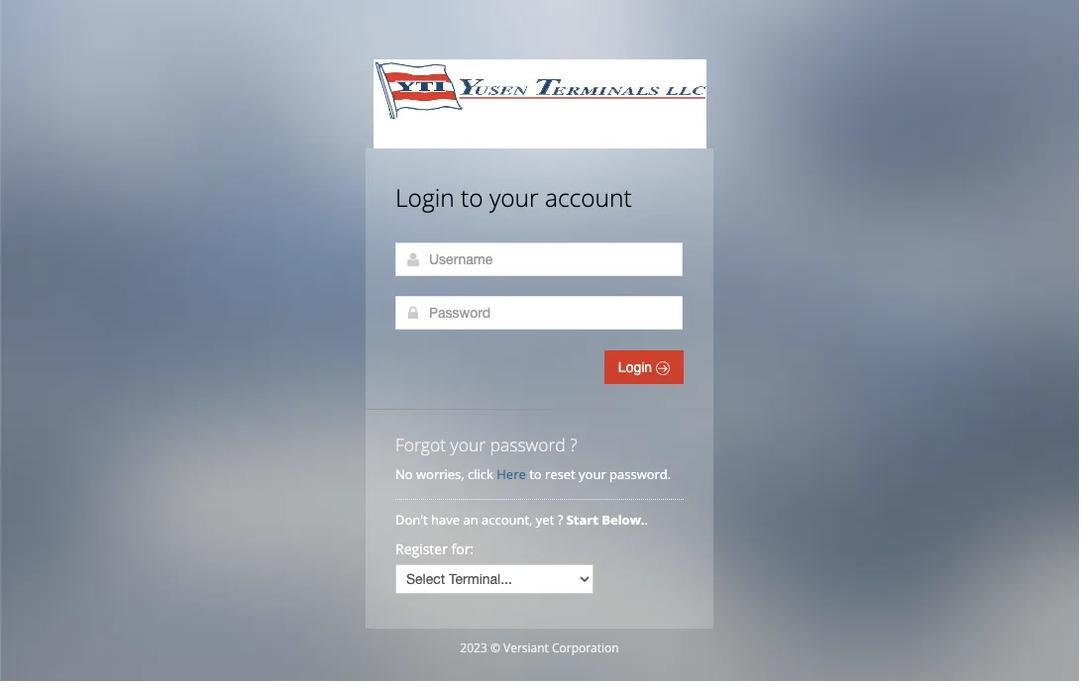 Task type: describe. For each thing, give the bounding box(es) containing it.
2023
[[460, 640, 487, 657]]

account,
[[482, 511, 533, 529]]

2 horizontal spatial your
[[579, 466, 606, 484]]

corporation
[[552, 640, 619, 657]]

don't have an account, yet ? start below. .
[[395, 511, 651, 529]]

1 vertical spatial your
[[451, 433, 486, 457]]

have
[[431, 511, 460, 529]]

user image
[[405, 252, 421, 268]]

to inside "forgot your password ? no worries, click here to reset your password."
[[529, 466, 542, 484]]

login to your account
[[395, 181, 632, 214]]

don't
[[395, 511, 428, 529]]

login button
[[604, 351, 684, 385]]

1 horizontal spatial your
[[490, 181, 539, 214]]

©
[[490, 640, 500, 657]]

reset
[[545, 466, 576, 484]]

login for login to your account
[[395, 181, 455, 214]]

no
[[395, 466, 413, 484]]

forgot
[[395, 433, 446, 457]]

login for login
[[618, 360, 656, 376]]

? inside "forgot your password ? no worries, click here to reset your password."
[[570, 433, 577, 457]]

lock image
[[405, 305, 421, 321]]

0 vertical spatial to
[[461, 181, 483, 214]]

1 vertical spatial ?
[[558, 511, 563, 529]]

here link
[[497, 466, 526, 484]]

start
[[567, 511, 598, 529]]

yet
[[536, 511, 554, 529]]



Task type: locate. For each thing, give the bounding box(es) containing it.
worries,
[[416, 466, 464, 484]]

1 horizontal spatial login
[[618, 360, 656, 376]]

1 vertical spatial login
[[618, 360, 656, 376]]

.
[[645, 511, 648, 529]]

0 vertical spatial your
[[490, 181, 539, 214]]

your right reset
[[579, 466, 606, 484]]

2 vertical spatial your
[[579, 466, 606, 484]]

login inside button
[[618, 360, 656, 376]]

0 horizontal spatial ?
[[558, 511, 563, 529]]

1 vertical spatial to
[[529, 466, 542, 484]]

2023 © versiant corporation
[[460, 640, 619, 657]]

your up username text field
[[490, 181, 539, 214]]

register for:
[[395, 540, 474, 559]]

below.
[[602, 511, 645, 529]]

account
[[545, 181, 632, 214]]

an
[[463, 511, 478, 529]]

? right yet
[[558, 511, 563, 529]]

0 vertical spatial login
[[395, 181, 455, 214]]

0 horizontal spatial your
[[451, 433, 486, 457]]

Password password field
[[395, 296, 683, 330]]

versiant
[[503, 640, 549, 657]]

1 horizontal spatial ?
[[570, 433, 577, 457]]

? up reset
[[570, 433, 577, 457]]

?
[[570, 433, 577, 457], [558, 511, 563, 529]]

for:
[[451, 540, 474, 559]]

forgot your password ? no worries, click here to reset your password.
[[395, 433, 671, 484]]

1 horizontal spatial to
[[529, 466, 542, 484]]

0 horizontal spatial login
[[395, 181, 455, 214]]

Username text field
[[395, 243, 683, 277]]

to
[[461, 181, 483, 214], [529, 466, 542, 484]]

to up username text field
[[461, 181, 483, 214]]

click
[[468, 466, 493, 484]]

0 vertical spatial ?
[[570, 433, 577, 457]]

login
[[395, 181, 455, 214], [618, 360, 656, 376]]

password
[[490, 433, 566, 457]]

0 horizontal spatial to
[[461, 181, 483, 214]]

to right "here"
[[529, 466, 542, 484]]

swapright image
[[656, 362, 670, 376]]

password.
[[610, 466, 671, 484]]

your up click
[[451, 433, 486, 457]]

here
[[497, 466, 526, 484]]

your
[[490, 181, 539, 214], [451, 433, 486, 457], [579, 466, 606, 484]]

register
[[395, 540, 448, 559]]



Task type: vqa. For each thing, say whether or not it's contained in the screenshot.
middle Inquiry
no



